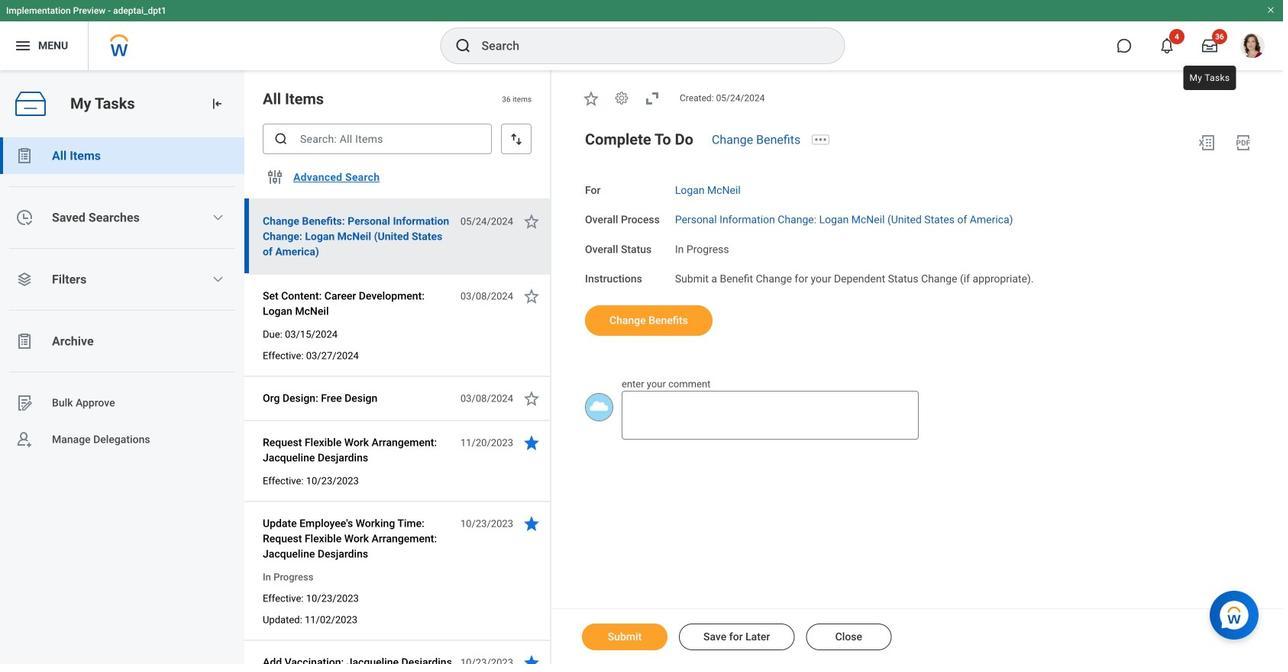 Task type: locate. For each thing, give the bounding box(es) containing it.
tooltip
[[1181, 63, 1240, 93]]

star image
[[523, 434, 541, 452]]

1 vertical spatial clipboard image
[[15, 332, 34, 351]]

fullscreen image
[[643, 89, 662, 108]]

Search: All Items text field
[[263, 124, 492, 154]]

chevron down image
[[212, 274, 224, 286]]

item list element
[[245, 70, 552, 665]]

profile logan mcneil image
[[1241, 34, 1266, 61]]

close environment banner image
[[1267, 5, 1276, 15]]

None text field
[[622, 391, 919, 440]]

star image
[[582, 89, 601, 108], [523, 212, 541, 231], [523, 287, 541, 306], [523, 390, 541, 408], [523, 515, 541, 533], [523, 654, 541, 665]]

clock check image
[[15, 209, 34, 227]]

1 horizontal spatial search image
[[454, 37, 473, 55]]

search image
[[454, 37, 473, 55], [274, 131, 289, 147]]

clipboard image down perspective image
[[15, 332, 34, 351]]

gear image
[[614, 90, 630, 106]]

transformation import image
[[209, 96, 225, 112]]

banner
[[0, 0, 1284, 70]]

1 vertical spatial search image
[[274, 131, 289, 147]]

inbox large image
[[1203, 38, 1218, 53]]

configure image
[[266, 168, 284, 186]]

list
[[0, 138, 245, 459]]

chevron down image
[[212, 212, 224, 224]]

clipboard image
[[15, 147, 34, 165], [15, 332, 34, 351]]

clipboard image up clock check "icon"
[[15, 147, 34, 165]]

notifications large image
[[1160, 38, 1175, 53]]

0 horizontal spatial search image
[[274, 131, 289, 147]]

0 vertical spatial clipboard image
[[15, 147, 34, 165]]



Task type: describe. For each thing, give the bounding box(es) containing it.
1 clipboard image from the top
[[15, 147, 34, 165]]

action bar region
[[552, 609, 1284, 665]]

rename image
[[15, 394, 34, 413]]

export to excel image
[[1198, 134, 1217, 152]]

0 vertical spatial search image
[[454, 37, 473, 55]]

view printable version (pdf) image
[[1235, 134, 1253, 152]]

sort image
[[509, 131, 524, 147]]

perspective image
[[15, 271, 34, 289]]

Search Workday  search field
[[482, 29, 814, 63]]

user plus image
[[15, 431, 34, 449]]

2 clipboard image from the top
[[15, 332, 34, 351]]

justify image
[[14, 37, 32, 55]]



Task type: vqa. For each thing, say whether or not it's contained in the screenshot.
transformation import image
yes



